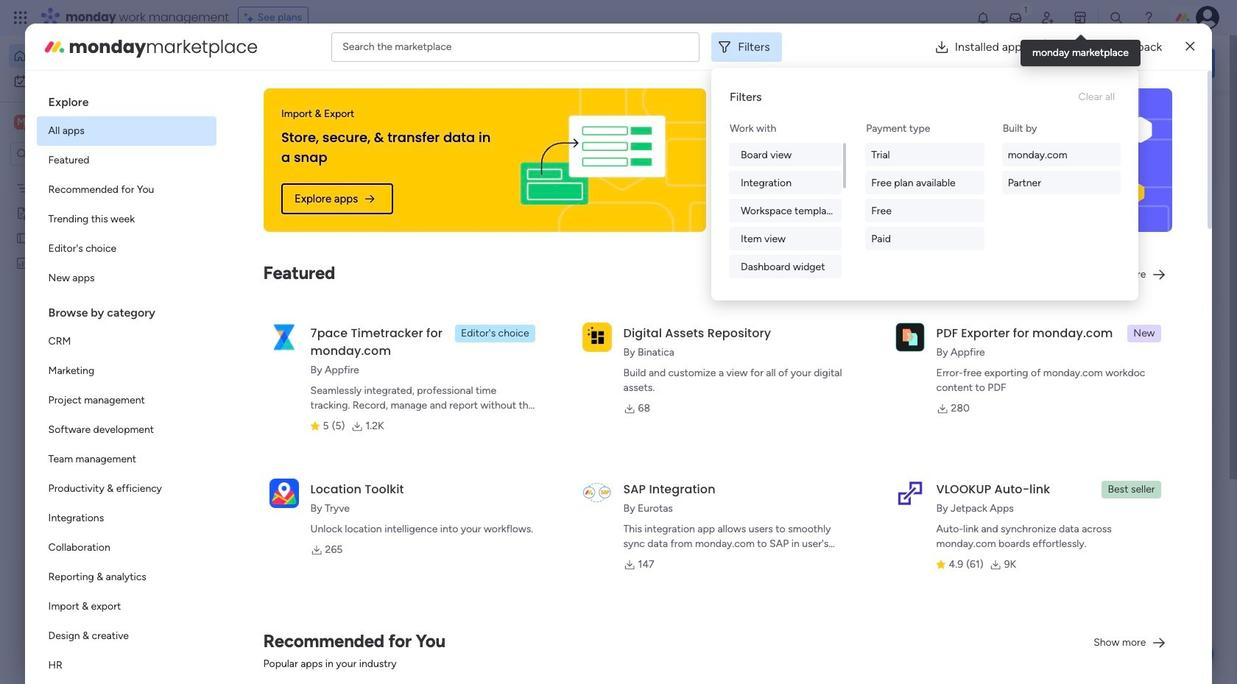 Task type: describe. For each thing, give the bounding box(es) containing it.
0 vertical spatial monday marketplace image
[[1073, 10, 1088, 25]]

2 banner logo image from the left
[[964, 88, 1155, 232]]

select product image
[[13, 10, 28, 25]]

0 vertical spatial public board image
[[15, 231, 29, 245]]

invite members image
[[1041, 10, 1055, 25]]

0 horizontal spatial monday marketplace image
[[42, 35, 66, 59]]

help center element
[[994, 422, 1215, 481]]

kendall parks image
[[1196, 6, 1220, 29]]

templates image image
[[1008, 111, 1202, 213]]

notifications image
[[976, 10, 991, 25]]

v2 user feedback image
[[1006, 55, 1017, 71]]

1 heading from the top
[[37, 82, 216, 116]]



Task type: vqa. For each thing, say whether or not it's contained in the screenshot.
Will
no



Task type: locate. For each thing, give the bounding box(es) containing it.
1 image
[[1019, 1, 1033, 17]]

v2 bolt switch image
[[1121, 55, 1130, 71]]

workspace selection element
[[14, 113, 123, 133]]

component image
[[246, 472, 259, 486]]

workspace image
[[14, 114, 29, 130]]

monday marketplace image
[[1073, 10, 1088, 25], [42, 35, 66, 59]]

heading
[[37, 82, 216, 116], [37, 293, 216, 327]]

1 element
[[376, 531, 394, 549]]

private board image
[[15, 205, 29, 219]]

0 vertical spatial heading
[[37, 82, 216, 116]]

quick search results list box
[[228, 138, 959, 513]]

1 vertical spatial public board image
[[246, 269, 262, 285]]

help image
[[1142, 10, 1156, 25]]

0 horizontal spatial public board image
[[15, 231, 29, 245]]

0 horizontal spatial banner logo image
[[497, 88, 689, 232]]

1 horizontal spatial monday marketplace image
[[1073, 10, 1088, 25]]

search everything image
[[1109, 10, 1124, 25]]

see plans image
[[244, 10, 258, 26]]

list box
[[37, 82, 216, 684], [0, 172, 188, 474]]

1 vertical spatial heading
[[37, 293, 216, 327]]

update feed image
[[1008, 10, 1023, 25]]

option
[[9, 44, 179, 68], [9, 69, 179, 93], [37, 116, 216, 146], [37, 146, 216, 175], [0, 174, 188, 177], [37, 175, 216, 205], [37, 205, 216, 234], [37, 234, 216, 264], [37, 264, 216, 293], [37, 327, 216, 356], [37, 356, 216, 386], [37, 386, 216, 415], [37, 415, 216, 445], [37, 445, 216, 474], [37, 474, 216, 504], [37, 504, 216, 533], [37, 533, 216, 563], [37, 563, 216, 592], [37, 592, 216, 622], [37, 622, 216, 651], [37, 651, 216, 681]]

private board image
[[728, 269, 744, 285]]

1 horizontal spatial banner logo image
[[964, 88, 1155, 232]]

1 banner logo image from the left
[[497, 88, 689, 232]]

1 horizontal spatial public board image
[[246, 269, 262, 285]]

public dashboard image
[[15, 256, 29, 270]]

dapulse x slim image
[[1186, 38, 1195, 56]]

1 vertical spatial monday marketplace image
[[42, 35, 66, 59]]

2 heading from the top
[[37, 293, 216, 327]]

app logo image
[[269, 322, 299, 352], [582, 322, 612, 352], [895, 322, 925, 352], [269, 479, 299, 508], [582, 479, 612, 508], [895, 479, 925, 508]]

getting started element
[[994, 352, 1215, 411]]

Search in workspace field
[[31, 145, 123, 162]]

banner logo image
[[497, 88, 689, 232], [964, 88, 1155, 232]]

public board image
[[15, 231, 29, 245], [246, 269, 262, 285]]

component image
[[728, 292, 741, 305]]



